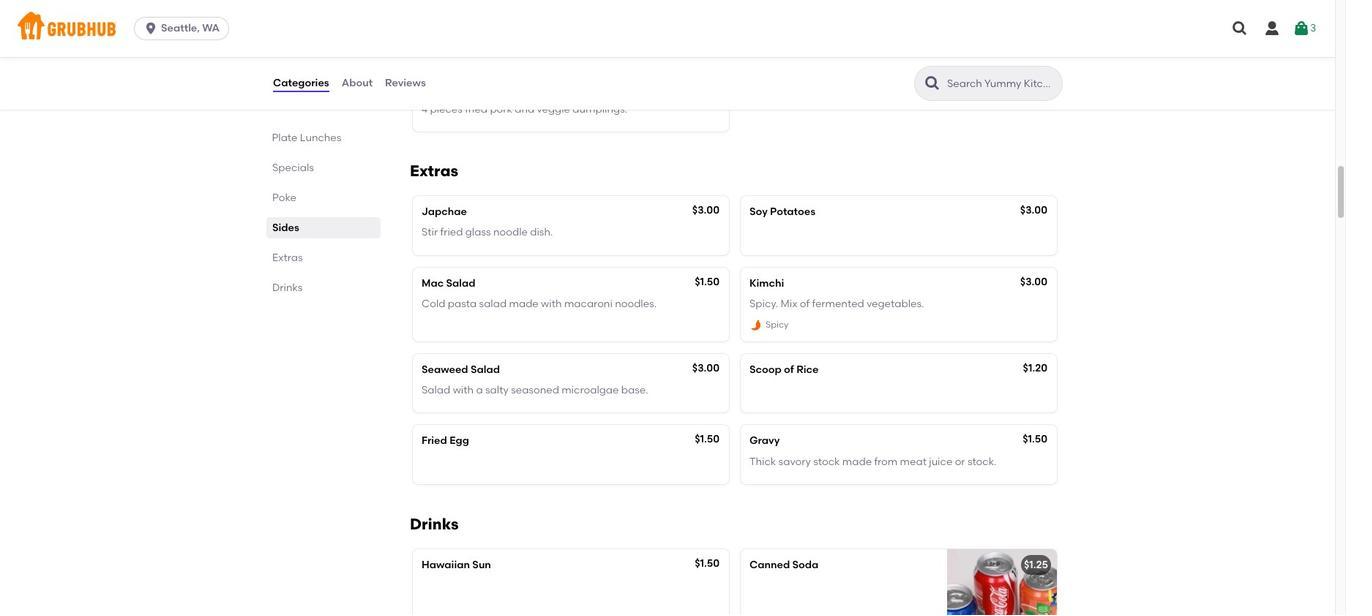 Task type: locate. For each thing, give the bounding box(es) containing it.
0 vertical spatial of
[[800, 298, 810, 310]]

pork
[[490, 103, 512, 116]]

scoop of rice
[[750, 364, 819, 376]]

fried right stir
[[440, 227, 463, 239]]

salad with a salty seasoned microalgae base.
[[422, 384, 648, 397]]

made right salad on the left of page
[[509, 298, 539, 310]]

salad
[[446, 277, 476, 290], [471, 364, 500, 376], [422, 384, 450, 397]]

a
[[476, 384, 483, 397]]

0 horizontal spatial with
[[453, 384, 474, 397]]

extras
[[410, 162, 458, 180], [272, 252, 303, 264]]

or
[[955, 456, 965, 468]]

svg image
[[1231, 20, 1249, 37], [1264, 20, 1281, 37], [1293, 20, 1310, 37], [144, 21, 158, 36]]

1 horizontal spatial fried
[[465, 103, 488, 116]]

stock
[[814, 456, 840, 468]]

0 horizontal spatial drinks
[[272, 282, 303, 294]]

pasta
[[448, 298, 477, 310]]

$1.50 down $1.20
[[1023, 434, 1048, 446]]

spicy.
[[750, 298, 778, 310]]

meat
[[900, 456, 927, 468]]

1 horizontal spatial with
[[541, 298, 562, 310]]

1 vertical spatial of
[[784, 364, 794, 376]]

2 vertical spatial salad
[[422, 384, 450, 397]]

mac salad
[[422, 277, 476, 290]]

canned soda image
[[947, 550, 1057, 616]]

1 horizontal spatial extras
[[410, 162, 458, 180]]

macaroni
[[564, 298, 613, 310]]

with
[[541, 298, 562, 310], [453, 384, 474, 397]]

$1.50
[[695, 276, 720, 288], [695, 434, 720, 446], [1023, 434, 1048, 446], [695, 558, 720, 570]]

categories button
[[272, 57, 330, 110]]

drinks down sides
[[272, 282, 303, 294]]

of
[[800, 298, 810, 310], [784, 364, 794, 376]]

about
[[342, 77, 373, 89]]

0 vertical spatial made
[[509, 298, 539, 310]]

kimchi
[[750, 277, 784, 290]]

salad
[[479, 298, 507, 310]]

and
[[515, 103, 535, 116]]

with left macaroni
[[541, 298, 562, 310]]

drinks up hawaiian
[[410, 515, 459, 534]]

4 pieces fried pork and veggie dumplings.
[[422, 103, 628, 116]]

drinks
[[272, 282, 303, 294], [410, 515, 459, 534]]

fried
[[465, 103, 488, 116], [440, 227, 463, 239]]

1 vertical spatial salad
[[471, 364, 500, 376]]

seaweed
[[422, 364, 468, 376]]

1 vertical spatial fried
[[440, 227, 463, 239]]

hawaiian sun
[[422, 559, 491, 572]]

extras down sides
[[272, 252, 303, 264]]

seattle, wa button
[[134, 17, 235, 40]]

of right mix
[[800, 298, 810, 310]]

0 horizontal spatial extras
[[272, 252, 303, 264]]

potatoes
[[770, 206, 816, 218]]

salad up a
[[471, 364, 500, 376]]

$3.00
[[692, 204, 720, 217], [1020, 204, 1048, 217], [1020, 276, 1048, 288], [692, 362, 720, 375]]

1 vertical spatial drinks
[[410, 515, 459, 534]]

salad down seaweed
[[422, 384, 450, 397]]

plate
[[272, 132, 298, 144]]

$1.25
[[1024, 559, 1048, 572]]

lunches
[[300, 132, 342, 144]]

categories
[[273, 77, 329, 89]]

svg image inside 3 button
[[1293, 20, 1310, 37]]

from
[[874, 456, 898, 468]]

$1.20
[[1023, 362, 1048, 375]]

vegetables.
[[867, 298, 924, 310]]

with left a
[[453, 384, 474, 397]]

hawaiian
[[422, 559, 470, 572]]

rice
[[797, 364, 819, 376]]

0 vertical spatial salad
[[446, 277, 476, 290]]

1 vertical spatial extras
[[272, 252, 303, 264]]

egg
[[450, 435, 469, 448]]

microalgae
[[562, 384, 619, 397]]

spicy image
[[750, 319, 763, 332]]

soda
[[793, 559, 819, 572]]

salad up pasta on the left of page
[[446, 277, 476, 290]]

3
[[1310, 22, 1316, 34]]

stock.
[[968, 456, 997, 468]]

of left "rice"
[[784, 364, 794, 376]]

made for with
[[509, 298, 539, 310]]

noodles.
[[615, 298, 657, 310]]

0 vertical spatial fried
[[465, 103, 488, 116]]

extras up the 'japchae' at the top
[[410, 162, 458, 180]]

made
[[509, 298, 539, 310], [843, 456, 872, 468]]

canned soda
[[750, 559, 819, 572]]

mix
[[781, 298, 798, 310]]

made left from
[[843, 456, 872, 468]]

1 horizontal spatial made
[[843, 456, 872, 468]]

0 horizontal spatial made
[[509, 298, 539, 310]]

scoop
[[750, 364, 782, 376]]

thick
[[750, 456, 776, 468]]

fermented
[[812, 298, 864, 310]]

$1.50 left kimchi
[[695, 276, 720, 288]]

juice
[[929, 456, 953, 468]]

salty
[[485, 384, 509, 397]]

1 vertical spatial with
[[453, 384, 474, 397]]

mac
[[422, 277, 444, 290]]

cold
[[422, 298, 445, 310]]

4
[[422, 103, 428, 116]]

0 vertical spatial drinks
[[272, 282, 303, 294]]

about button
[[341, 57, 373, 110]]

3 button
[[1293, 15, 1316, 42]]

stir
[[422, 227, 438, 239]]

specials
[[272, 162, 314, 174]]

fried left pork
[[465, 103, 488, 116]]

salad for mac salad
[[446, 277, 476, 290]]

soy
[[750, 206, 768, 218]]

1 vertical spatial made
[[843, 456, 872, 468]]



Task type: describe. For each thing, give the bounding box(es) containing it.
search icon image
[[924, 75, 941, 92]]

poke
[[272, 192, 296, 204]]

seaweed salad
[[422, 364, 500, 376]]

glass
[[465, 227, 491, 239]]

noodle
[[493, 227, 528, 239]]

canned
[[750, 559, 790, 572]]

seattle, wa
[[161, 22, 220, 34]]

0 horizontal spatial fried
[[440, 227, 463, 239]]

wa
[[202, 22, 220, 34]]

0 vertical spatial extras
[[410, 162, 458, 180]]

Search Yummy Kitchen search field
[[946, 77, 1058, 91]]

sun
[[472, 559, 491, 572]]

0 horizontal spatial of
[[784, 364, 794, 376]]

salad for seaweed salad
[[471, 364, 500, 376]]

0 vertical spatial with
[[541, 298, 562, 310]]

dish.
[[530, 227, 553, 239]]

made for from
[[843, 456, 872, 468]]

reviews button
[[384, 57, 427, 110]]

main navigation navigation
[[0, 0, 1335, 57]]

fried
[[422, 435, 447, 448]]

$1.50 left gravy at the bottom of page
[[695, 434, 720, 446]]

sides
[[272, 222, 299, 234]]

pieces
[[430, 103, 463, 116]]

soy potatoes
[[750, 206, 816, 218]]

base.
[[621, 384, 648, 397]]

thick savory stock made from meat juice or stock.
[[750, 456, 997, 468]]

plate lunches
[[272, 132, 342, 144]]

cold pasta salad made with macaroni noodles.
[[422, 298, 657, 310]]

veggie
[[537, 103, 570, 116]]

gyoza
[[422, 82, 454, 95]]

savory
[[779, 456, 811, 468]]

1 horizontal spatial drinks
[[410, 515, 459, 534]]

spicy
[[766, 320, 789, 330]]

1 horizontal spatial of
[[800, 298, 810, 310]]

gravy
[[750, 435, 780, 448]]

fried egg
[[422, 435, 469, 448]]

$1.50 left canned
[[695, 558, 720, 570]]

japchae
[[422, 206, 467, 218]]

seasoned
[[511, 384, 559, 397]]

stir fried glass noodle dish.
[[422, 227, 553, 239]]

reviews
[[385, 77, 426, 89]]

spicy. mix of fermented vegetables.
[[750, 298, 924, 310]]

svg image inside seattle, wa button
[[144, 21, 158, 36]]

dumplings.
[[573, 103, 628, 116]]

seattle,
[[161, 22, 200, 34]]



Task type: vqa. For each thing, say whether or not it's contained in the screenshot.
find
no



